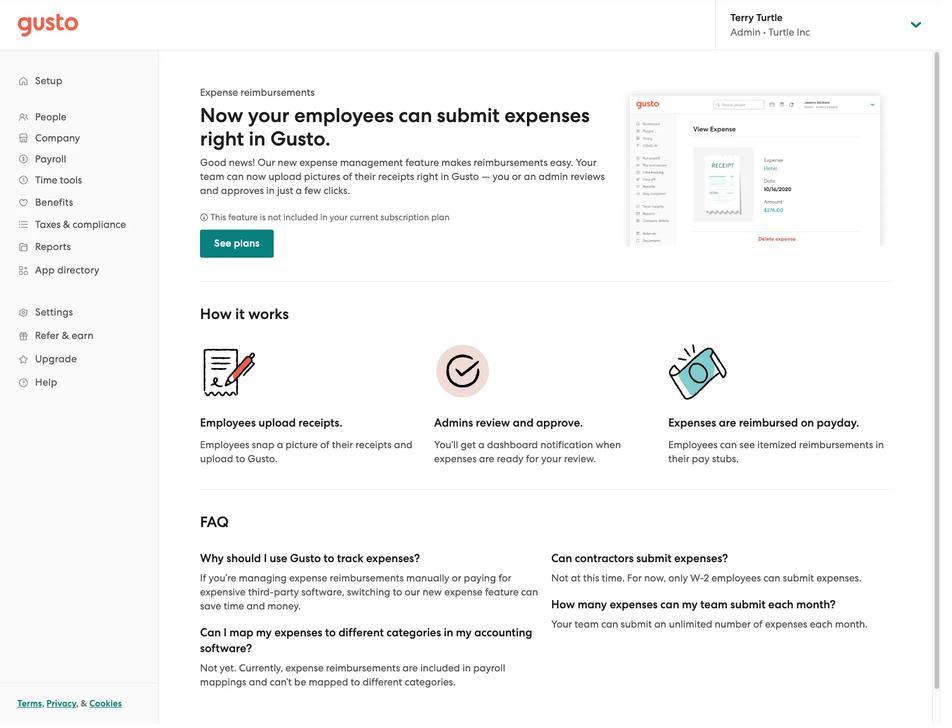 Task type: describe. For each thing, give the bounding box(es) containing it.
you'll
[[434, 439, 458, 451]]

team inside 'expense reimbursements now your employees can submit expenses right in gusto. good news! our new expense management feature makes reimbursements easy. your team can now upload pictures of their receipts right in gusto — you or an admin reviews and approves in just a few clicks.'
[[200, 171, 224, 182]]

when
[[596, 439, 621, 451]]

expense down paying
[[444, 587, 483, 598]]

upload inside 'expense reimbursements now your employees can submit expenses right in gusto. good news! our new expense management feature makes reimbursements easy. your team can now upload pictures of their receipts right in gusto — you or an admin reviews and approves in just a few clicks.'
[[268, 171, 302, 182]]

not yet. currently, expense reimbursements are included in payroll mappings and can't be mapped to different categories.
[[200, 663, 505, 688]]

expense inside the not yet. currently, expense reimbursements are included in payroll mappings and can't be mapped to different categories.
[[285, 663, 324, 674]]

dollar bill illustration image
[[668, 343, 727, 401]]

makes
[[442, 157, 471, 168]]

reimbursements for not yet. currently, expense reimbursements are included in payroll mappings and can't be mapped to different categories.
[[326, 663, 400, 674]]

if you're managing expense reimbursements manually or paying for expensive third-party software, switching to our new expense feature can save time and money.
[[200, 573, 538, 612]]

expenses inside you'll get a dashboard notification when expenses are ready for your review.
[[434, 453, 477, 465]]

2 vertical spatial team
[[575, 619, 599, 631]]

this
[[583, 573, 599, 584]]

categories
[[386, 626, 441, 640]]

can't
[[270, 677, 292, 688]]

0 horizontal spatial feature
[[228, 212, 258, 223]]

see
[[214, 237, 231, 250]]

currently,
[[239, 663, 283, 674]]

upgrade link
[[12, 349, 146, 370]]

and inside if you're managing expense reimbursements manually or paying for expensive third-party software, switching to our new expense feature can save time and money.
[[247, 601, 265, 612]]

month?
[[796, 598, 836, 612]]

your inside you'll get a dashboard notification when expenses are ready for your review.
[[541, 453, 562, 465]]

0 vertical spatial included
[[283, 212, 318, 223]]

reimbursements for employees can see itemized reimbursements in their pay stubs.
[[799, 439, 873, 451]]

w-
[[690, 573, 704, 584]]

gusto inside 'expense reimbursements now your employees can submit expenses right in gusto. good news! our new expense management feature makes reimbursements easy. your team can now upload pictures of their receipts right in gusto — you or an admin reviews and approves in just a few clicks.'
[[452, 171, 479, 182]]

contractors
[[575, 552, 634, 566]]

paying
[[464, 573, 496, 584]]

easy.
[[550, 157, 573, 168]]

expense reimbursement screenshot image
[[619, 85, 891, 246]]

0 vertical spatial turtle
[[756, 12, 783, 24]]

expense reimbursements now your employees can submit expenses right in gusto. good news! our new expense management feature makes reimbursements easy. your team can now upload pictures of their receipts right in gusto — you or an admin reviews and approves in just a few clicks.
[[200, 87, 605, 197]]

managing
[[239, 573, 287, 584]]

•
[[763, 26, 766, 38]]

not for can i map my expenses to different categories in my accounting software?
[[200, 663, 217, 674]]

reimbursements for if you're managing expense reimbursements manually or paying for expensive third-party software, switching to our new expense feature can save time and money.
[[330, 573, 404, 584]]

& for earn
[[62, 330, 69, 342]]

you're
[[209, 573, 236, 584]]

current
[[350, 212, 378, 223]]

pay
[[692, 453, 710, 465]]

2 vertical spatial of
[[753, 619, 763, 631]]

home image
[[18, 13, 78, 37]]

1 vertical spatial team
[[700, 598, 728, 612]]

setup link
[[12, 70, 146, 91]]

0 vertical spatial right
[[200, 127, 244, 151]]

receipts.
[[298, 416, 342, 430]]

itemized
[[758, 439, 797, 451]]

are inside you'll get a dashboard notification when expenses are ready for your review.
[[479, 453, 494, 465]]

can inside employees can see itemized reimbursements in their pay stubs.
[[720, 439, 737, 451]]

gusto navigation element
[[0, 50, 158, 413]]

expenses
[[668, 416, 716, 430]]

reimbursed
[[739, 416, 798, 430]]

submit up number
[[730, 598, 766, 612]]

1 horizontal spatial i
[[264, 552, 267, 566]]

dashboard
[[487, 439, 538, 451]]

software,
[[301, 587, 344, 598]]

1 , from the left
[[42, 699, 44, 710]]

for inside if you're managing expense reimbursements manually or paying for expensive third-party software, switching to our new expense feature can save time and money.
[[499, 573, 511, 584]]

directory
[[57, 264, 99, 276]]

admins review and approve.
[[434, 416, 583, 430]]

this feature is not included in your current subscription plan
[[208, 212, 450, 223]]

expenses are reimbursed on payday.
[[668, 416, 859, 430]]

ready
[[497, 453, 524, 465]]

upload inside employees snap a picture of their receipts and upload to gusto.
[[200, 453, 233, 465]]

save
[[200, 601, 221, 612]]

1 vertical spatial right
[[417, 171, 438, 182]]

manually
[[406, 573, 449, 584]]

earn
[[72, 330, 94, 342]]

your inside 'expense reimbursements now your employees can submit expenses right in gusto. good news! our new expense management feature makes reimbursements easy. your team can now upload pictures of their receipts right in gusto — you or an admin reviews and approves in just a few clicks.'
[[248, 104, 289, 128]]

why
[[200, 552, 224, 566]]

see plans
[[214, 237, 260, 250]]

submit up now,
[[636, 552, 672, 566]]

expense down why should i use gusto to track expenses?
[[289, 573, 327, 584]]

notification
[[540, 439, 593, 451]]

approves
[[221, 185, 264, 197]]

track
[[337, 552, 363, 566]]

accounting
[[474, 626, 532, 640]]

how it works
[[200, 305, 289, 323]]

tools
[[60, 174, 82, 186]]

review
[[476, 416, 510, 430]]

can inside if you're managing expense reimbursements manually or paying for expensive third-party software, switching to our new expense feature can save time and money.
[[521, 587, 538, 598]]

company button
[[12, 128, 146, 149]]

time tools button
[[12, 170, 146, 191]]

2
[[704, 573, 709, 584]]

in inside employees can see itemized reimbursements in their pay stubs.
[[876, 439, 884, 451]]

get
[[461, 439, 476, 451]]

our
[[257, 157, 275, 168]]

2 horizontal spatial are
[[719, 416, 736, 430]]

employees snap a picture of their receipts and upload to gusto.
[[200, 439, 412, 465]]

to inside if you're managing expense reimbursements manually or paying for expensive third-party software, switching to our new expense feature can save time and money.
[[393, 587, 402, 598]]

your team can submit an unlimited number of expenses each month.
[[551, 619, 868, 631]]

0 horizontal spatial gusto
[[290, 552, 321, 566]]

their inside employees snap a picture of their receipts and upload to gusto.
[[332, 439, 353, 451]]

of inside 'expense reimbursements now your employees can submit expenses right in gusto. good news! our new expense management feature makes reimbursements easy. your team can now upload pictures of their receipts right in gusto — you or an admin reviews and approves in just a few clicks.'
[[343, 171, 352, 182]]

a for employees
[[277, 439, 283, 451]]

how many expenses can my team submit each month?
[[551, 598, 836, 612]]

can for can contractors submit expenses?
[[551, 552, 572, 566]]

refer
[[35, 330, 59, 342]]

pictures
[[304, 171, 340, 182]]

see
[[740, 439, 755, 451]]

to inside employees snap a picture of their receipts and upload to gusto.
[[236, 453, 245, 465]]

new inside 'expense reimbursements now your employees can submit expenses right in gusto. good news! our new expense management feature makes reimbursements easy. your team can now upload pictures of their receipts right in gusto — you or an admin reviews and approves in just a few clicks.'
[[278, 157, 297, 168]]

now
[[200, 104, 243, 128]]

feature inside 'expense reimbursements now your employees can submit expenses right in gusto. good news! our new expense management feature makes reimbursements easy. your team can now upload pictures of their receipts right in gusto — you or an admin reviews and approves in just a few clicks.'
[[405, 157, 439, 168]]

you'll get a dashboard notification when expenses are ready for your review.
[[434, 439, 621, 465]]

1 vertical spatial an
[[654, 619, 666, 631]]

software?
[[200, 642, 252, 656]]

can contractors submit expenses?
[[551, 552, 728, 566]]

not
[[268, 212, 281, 223]]

reports
[[35, 241, 71, 253]]

help link
[[12, 372, 146, 393]]

and up dashboard
[[513, 416, 534, 430]]

news!
[[229, 157, 255, 168]]

map
[[229, 626, 253, 640]]

admins
[[434, 416, 473, 430]]

expense inside 'expense reimbursements now your employees can submit expenses right in gusto. good news! our new expense management feature makes reimbursements easy. your team can now upload pictures of their receipts right in gusto — you or an admin reviews and approves in just a few clicks.'
[[300, 157, 338, 168]]

gusto. for picture
[[248, 453, 278, 465]]

in inside the not yet. currently, expense reimbursements are included in payroll mappings and can't be mapped to different categories.
[[463, 663, 471, 674]]

admin
[[539, 171, 568, 182]]

if
[[200, 573, 206, 584]]

clicks.
[[324, 185, 350, 197]]

to left track
[[324, 552, 334, 566]]

in inside can i map my expenses to different categories in my accounting software?
[[444, 626, 453, 640]]

new inside if you're managing expense reimbursements manually or paying for expensive third-party software, switching to our new expense feature can save time and money.
[[423, 587, 442, 598]]

submit down for on the bottom right of the page
[[621, 619, 652, 631]]

be
[[294, 677, 306, 688]]

stubs.
[[712, 453, 739, 465]]

receipt illustration image
[[200, 343, 259, 401]]

cookies
[[89, 699, 122, 710]]

why should i use gusto to track expenses?
[[200, 552, 420, 566]]

at
[[571, 573, 581, 584]]

1 vertical spatial turtle
[[768, 26, 794, 38]]

help
[[35, 377, 57, 388]]



Task type: vqa. For each thing, say whether or not it's contained in the screenshot.
"permissions"
no



Task type: locate. For each thing, give the bounding box(es) containing it.
0 horizontal spatial of
[[320, 439, 329, 451]]

0 vertical spatial your
[[248, 104, 289, 128]]

1 horizontal spatial their
[[355, 171, 376, 182]]

1 horizontal spatial your
[[330, 212, 348, 223]]

gusto. down snap
[[248, 453, 278, 465]]

review.
[[564, 453, 596, 465]]

and left you'll
[[394, 439, 412, 451]]

each left month?
[[768, 598, 794, 612]]

people
[[35, 111, 67, 123]]

employees for employees snap a picture of their receipts and upload to gusto.
[[200, 439, 249, 451]]

expenses up easy.
[[504, 104, 590, 128]]

expense up the pictures
[[300, 157, 338, 168]]

& inside dropdown button
[[63, 219, 70, 230]]

are
[[719, 416, 736, 430], [479, 453, 494, 465], [403, 663, 418, 674]]

an inside 'expense reimbursements now your employees can submit expenses right in gusto. good news! our new expense management feature makes reimbursements easy. your team can now upload pictures of their receipts right in gusto — you or an admin reviews and approves in just a few clicks.'
[[524, 171, 536, 182]]

0 vertical spatial receipts
[[378, 171, 414, 182]]

employees for employees upload receipts.
[[200, 416, 256, 430]]

to inside the not yet. currently, expense reimbursements are included in payroll mappings and can't be mapped to different categories.
[[351, 677, 360, 688]]

different inside the not yet. currently, expense reimbursements are included in payroll mappings and can't be mapped to different categories.
[[363, 677, 402, 688]]

for inside you'll get a dashboard notification when expenses are ready for your review.
[[526, 453, 539, 465]]

different down can i map my expenses to different categories in my accounting software?
[[363, 677, 402, 688]]

2 vertical spatial are
[[403, 663, 418, 674]]

&
[[63, 219, 70, 230], [62, 330, 69, 342], [81, 699, 87, 710]]

team down many
[[575, 619, 599, 631]]

terry turtle admin • turtle inc
[[731, 12, 810, 38]]

team down good
[[200, 171, 224, 182]]

of up clicks.
[[343, 171, 352, 182]]

to down employees upload receipts.
[[236, 453, 245, 465]]

i up software?
[[224, 626, 227, 640]]

now
[[246, 171, 266, 182]]

many
[[578, 598, 607, 612]]

gusto down the makes
[[452, 171, 479, 182]]

their down receipts.
[[332, 439, 353, 451]]

can up at
[[551, 552, 572, 566]]

are right expenses
[[719, 416, 736, 430]]

1 horizontal spatial right
[[417, 171, 438, 182]]

0 vertical spatial are
[[719, 416, 736, 430]]

reimbursements inside employees can see itemized reimbursements in their pay stubs.
[[799, 439, 873, 451]]

receipts inside employees snap a picture of their receipts and upload to gusto.
[[356, 439, 392, 451]]

is
[[260, 212, 266, 223]]

your down at
[[551, 619, 572, 631]]

0 horizontal spatial their
[[332, 439, 353, 451]]

1 vertical spatial each
[[810, 619, 833, 631]]

feature down paying
[[485, 587, 519, 598]]

0 horizontal spatial ,
[[42, 699, 44, 710]]

reimbursements inside if you're managing expense reimbursements manually or paying for expensive third-party software, switching to our new expense feature can save time and money.
[[330, 573, 404, 584]]

to left our
[[393, 587, 402, 598]]

0 horizontal spatial each
[[768, 598, 794, 612]]

& left cookies in the left bottom of the page
[[81, 699, 87, 710]]

how left many
[[551, 598, 575, 612]]

of inside employees snap a picture of their receipts and upload to gusto.
[[320, 439, 329, 451]]

inc
[[797, 26, 810, 38]]

employees up pay
[[668, 439, 718, 451]]

of down receipts.
[[320, 439, 329, 451]]

0 vertical spatial upload
[[268, 171, 302, 182]]

mappings
[[200, 677, 246, 688]]

1 vertical spatial employees
[[712, 573, 761, 584]]

gusto
[[452, 171, 479, 182], [290, 552, 321, 566]]

0 horizontal spatial included
[[283, 212, 318, 223]]

turtle right • at the right top
[[768, 26, 794, 38]]

0 vertical spatial different
[[339, 626, 384, 640]]

reviews
[[571, 171, 605, 182]]

your left current on the top of the page
[[330, 212, 348, 223]]

employees inside 'expense reimbursements now your employees can submit expenses right in gusto. good news! our new expense management feature makes reimbursements easy. your team can now upload pictures of their receipts right in gusto — you or an admin reviews and approves in just a few clicks.'
[[294, 104, 394, 128]]

submit
[[437, 104, 500, 128], [636, 552, 672, 566], [783, 573, 814, 584], [730, 598, 766, 612], [621, 619, 652, 631]]

1 horizontal spatial your
[[576, 157, 597, 168]]

team up your team can submit an unlimited number of expenses each month.
[[700, 598, 728, 612]]

and down the third-
[[247, 601, 265, 612]]

to right mapped
[[351, 677, 360, 688]]

not left at
[[551, 573, 568, 584]]

expenses down month?
[[765, 619, 807, 631]]

your
[[576, 157, 597, 168], [551, 619, 572, 631]]

their inside employees can see itemized reimbursements in their pay stubs.
[[668, 453, 690, 465]]

settings
[[35, 306, 73, 318]]

0 horizontal spatial a
[[277, 439, 283, 451]]

employees can see itemized reimbursements in their pay stubs.
[[668, 439, 884, 465]]

each down month?
[[810, 619, 833, 631]]

0 horizontal spatial not
[[200, 663, 217, 674]]

can for can i map my expenses to different categories in my accounting software?
[[200, 626, 221, 640]]

are inside the not yet. currently, expense reimbursements are included in payroll mappings and can't be mapped to different categories.
[[403, 663, 418, 674]]

reimbursements inside the not yet. currently, expense reimbursements are included in payroll mappings and can't be mapped to different categories.
[[326, 663, 400, 674]]

unlimited
[[669, 619, 712, 631]]

0 vertical spatial of
[[343, 171, 352, 182]]

snap
[[252, 439, 274, 451]]

1 horizontal spatial gusto
[[452, 171, 479, 182]]

0 horizontal spatial employees
[[294, 104, 394, 128]]

app directory
[[35, 264, 99, 276]]

included up categories.
[[420, 663, 460, 674]]

setup
[[35, 75, 62, 87]]

right
[[200, 127, 244, 151], [417, 171, 438, 182]]

expenses? up w-
[[674, 552, 728, 566]]

0 horizontal spatial my
[[256, 626, 272, 640]]

right up plan
[[417, 171, 438, 182]]

0 horizontal spatial an
[[524, 171, 536, 182]]

now,
[[644, 573, 666, 584]]

a right get
[[478, 439, 485, 451]]

and inside the not yet. currently, expense reimbursements are included in payroll mappings and can't be mapped to different categories.
[[249, 677, 267, 688]]

, left privacy link
[[42, 699, 44, 710]]

0 vertical spatial their
[[355, 171, 376, 182]]

0 vertical spatial for
[[526, 453, 539, 465]]

not
[[551, 573, 568, 584], [200, 663, 217, 674]]

privacy
[[47, 699, 76, 710]]

1 vertical spatial your
[[330, 212, 348, 223]]

& left earn
[[62, 330, 69, 342]]

or left paying
[[452, 573, 461, 584]]

1 vertical spatial are
[[479, 453, 494, 465]]

0 vertical spatial employees
[[294, 104, 394, 128]]

to down software,
[[325, 626, 336, 640]]

1 horizontal spatial an
[[654, 619, 666, 631]]

1 vertical spatial feature
[[228, 212, 258, 223]]

gusto. for your
[[270, 127, 330, 151]]

1 vertical spatial i
[[224, 626, 227, 640]]

each
[[768, 598, 794, 612], [810, 619, 833, 631]]

1 horizontal spatial for
[[526, 453, 539, 465]]

i inside can i map my expenses to different categories in my accounting software?
[[224, 626, 227, 640]]

1 vertical spatial their
[[332, 439, 353, 451]]

third-
[[248, 587, 274, 598]]

company
[[35, 132, 80, 144]]

app
[[35, 264, 55, 276]]

right up good
[[200, 127, 244, 151]]

0 horizontal spatial new
[[278, 157, 297, 168]]

& for compliance
[[63, 219, 70, 230]]

1 vertical spatial &
[[62, 330, 69, 342]]

0 horizontal spatial or
[[452, 573, 461, 584]]

month.
[[835, 619, 868, 631]]

a inside employees snap a picture of their receipts and upload to gusto.
[[277, 439, 283, 451]]

expenses? up our
[[366, 552, 420, 566]]

2 vertical spatial upload
[[200, 453, 233, 465]]

1 vertical spatial your
[[551, 619, 572, 631]]

terry
[[731, 12, 754, 24]]

0 vertical spatial team
[[200, 171, 224, 182]]

0 vertical spatial each
[[768, 598, 794, 612]]

few
[[304, 185, 321, 197]]

money.
[[267, 601, 301, 612]]

1 horizontal spatial are
[[479, 453, 494, 465]]

0 vertical spatial &
[[63, 219, 70, 230]]

their left pay
[[668, 453, 690, 465]]

not for can contractors submit expenses?
[[551, 573, 568, 584]]

1 vertical spatial can
[[200, 626, 221, 640]]

how
[[200, 305, 232, 323], [551, 598, 575, 612]]

or
[[512, 171, 521, 182], [452, 573, 461, 584]]

different inside can i map my expenses to different categories in my accounting software?
[[339, 626, 384, 640]]

reports link
[[12, 236, 146, 257]]

checkmark illustration image
[[434, 343, 493, 401]]

and down "currently,"
[[249, 677, 267, 688]]

terms , privacy , & cookies
[[18, 699, 122, 710]]

upload
[[268, 171, 302, 182], [258, 416, 296, 430], [200, 453, 233, 465]]

0 vertical spatial an
[[524, 171, 536, 182]]

0 vertical spatial gusto.
[[270, 127, 330, 151]]

feature inside if you're managing expense reimbursements manually or paying for expensive third-party software, switching to our new expense feature can save time and money.
[[485, 587, 519, 598]]

1 horizontal spatial team
[[575, 619, 599, 631]]

for
[[526, 453, 539, 465], [499, 573, 511, 584]]

2 vertical spatial their
[[668, 453, 690, 465]]

how for how it works
[[200, 305, 232, 323]]

expensive
[[200, 587, 246, 598]]

2 expenses? from the left
[[674, 552, 728, 566]]

employees inside employees snap a picture of their receipts and upload to gusto.
[[200, 439, 249, 451]]

are left ready
[[479, 453, 494, 465]]

list containing people
[[0, 106, 158, 394]]

can inside can i map my expenses to different categories in my accounting software?
[[200, 626, 221, 640]]

1 horizontal spatial not
[[551, 573, 568, 584]]

payday.
[[817, 416, 859, 430]]

1 horizontal spatial expenses?
[[674, 552, 728, 566]]

benefits
[[35, 197, 73, 208]]

payroll
[[473, 663, 505, 674]]

number
[[715, 619, 751, 631]]

employees left snap
[[200, 439, 249, 451]]

my right 'map'
[[256, 626, 272, 640]]

0 horizontal spatial how
[[200, 305, 232, 323]]

taxes & compliance
[[35, 219, 126, 230]]

my up unlimited
[[682, 598, 698, 612]]

approve.
[[536, 416, 583, 430]]

1 vertical spatial gusto
[[290, 552, 321, 566]]

a inside you'll get a dashboard notification when expenses are ready for your review.
[[478, 439, 485, 451]]

not at this time. for now, only w-2 employees can submit expenses.
[[551, 573, 862, 584]]

2 horizontal spatial my
[[682, 598, 698, 612]]

0 horizontal spatial for
[[499, 573, 511, 584]]

a inside 'expense reimbursements now your employees can submit expenses right in gusto. good news! our new expense management feature makes reimbursements easy. your team can now upload pictures of their receipts right in gusto — you or an admin reviews and approves in just a few clicks.'
[[296, 185, 302, 197]]

expenses inside can i map my expenses to different categories in my accounting software?
[[274, 626, 322, 640]]

1 vertical spatial not
[[200, 663, 217, 674]]

reimbursements
[[241, 87, 315, 98], [474, 157, 548, 168], [799, 439, 873, 451], [330, 573, 404, 584], [326, 663, 400, 674]]

turtle up • at the right top
[[756, 12, 783, 24]]

1 vertical spatial gusto.
[[248, 453, 278, 465]]

a
[[296, 185, 302, 197], [277, 439, 283, 451], [478, 439, 485, 451]]

employees up management
[[294, 104, 394, 128]]

a right just
[[296, 185, 302, 197]]

1 horizontal spatial how
[[551, 598, 575, 612]]

feature left the makes
[[405, 157, 439, 168]]

team
[[200, 171, 224, 182], [700, 598, 728, 612], [575, 619, 599, 631]]

2 vertical spatial your
[[541, 453, 562, 465]]

of right number
[[753, 619, 763, 631]]

for right ready
[[526, 453, 539, 465]]

benefits link
[[12, 192, 146, 213]]

i left use
[[264, 552, 267, 566]]

for right paying
[[499, 573, 511, 584]]

2 vertical spatial &
[[81, 699, 87, 710]]

2 horizontal spatial your
[[541, 453, 562, 465]]

employees up snap
[[200, 416, 256, 430]]

1 horizontal spatial my
[[456, 626, 472, 640]]

a right snap
[[277, 439, 283, 451]]

1 horizontal spatial feature
[[405, 157, 439, 168]]

gusto. inside 'expense reimbursements now your employees can submit expenses right in gusto. good news! our new expense management feature makes reimbursements easy. your team can now upload pictures of their receipts right in gusto — you or an admin reviews and approves in just a few clicks.'
[[270, 127, 330, 151]]

cookies button
[[89, 697, 122, 711]]

1 horizontal spatial each
[[810, 619, 833, 631]]

are up categories.
[[403, 663, 418, 674]]

1 expenses? from the left
[[366, 552, 420, 566]]

and inside employees snap a picture of their receipts and upload to gusto.
[[394, 439, 412, 451]]

, left cookies in the left bottom of the page
[[76, 699, 79, 710]]

new right our
[[278, 157, 297, 168]]

gusto right use
[[290, 552, 321, 566]]

feature left is
[[228, 212, 258, 223]]

categories.
[[405, 677, 456, 688]]

0 horizontal spatial expenses?
[[366, 552, 420, 566]]

0 horizontal spatial your
[[551, 619, 572, 631]]

taxes
[[35, 219, 61, 230]]

0 vertical spatial or
[[512, 171, 521, 182]]

a for admins
[[478, 439, 485, 451]]

included inside the not yet. currently, expense reimbursements are included in payroll mappings and can't be mapped to different categories.
[[420, 663, 460, 674]]

list
[[0, 106, 158, 394]]

1 horizontal spatial can
[[551, 552, 572, 566]]

0 horizontal spatial are
[[403, 663, 418, 674]]

1 vertical spatial new
[[423, 587, 442, 598]]

gusto. inside employees snap a picture of their receipts and upload to gusto.
[[248, 453, 278, 465]]

0 vertical spatial how
[[200, 305, 232, 323]]

submit up month?
[[783, 573, 814, 584]]

can up software?
[[200, 626, 221, 640]]

0 vertical spatial your
[[576, 157, 597, 168]]

submit up the makes
[[437, 104, 500, 128]]

for
[[627, 573, 642, 584]]

payroll button
[[12, 149, 146, 170]]

not left yet.
[[200, 663, 217, 674]]

or inside 'expense reimbursements now your employees can submit expenses right in gusto. good news! our new expense management feature makes reimbursements easy. your team can now upload pictures of their receipts right in gusto — you or an admin reviews and approves in just a few clicks.'
[[512, 171, 521, 182]]

an left unlimited
[[654, 619, 666, 631]]

mapped
[[309, 677, 348, 688]]

included
[[283, 212, 318, 223], [420, 663, 460, 674]]

0 horizontal spatial your
[[248, 104, 289, 128]]

0 vertical spatial can
[[551, 552, 572, 566]]

your right now
[[248, 104, 289, 128]]

2 , from the left
[[76, 699, 79, 710]]

& right taxes on the top
[[63, 219, 70, 230]]

or inside if you're managing expense reimbursements manually or paying for expensive third-party software, switching to our new expense feature can save time and money.
[[452, 573, 461, 584]]

expenses down you'll
[[434, 453, 477, 465]]

should
[[226, 552, 261, 566]]

different down switching
[[339, 626, 384, 640]]

0 horizontal spatial right
[[200, 127, 244, 151]]

expenses down money. at the left bottom of page
[[274, 626, 322, 640]]

employees upload receipts.
[[200, 416, 342, 430]]

just
[[277, 185, 293, 197]]

1 vertical spatial upload
[[258, 416, 296, 430]]

0 vertical spatial gusto
[[452, 171, 479, 182]]

0 horizontal spatial i
[[224, 626, 227, 640]]

1 vertical spatial different
[[363, 677, 402, 688]]

employees for employees can see itemized reimbursements in their pay stubs.
[[668, 439, 718, 451]]

0 vertical spatial i
[[264, 552, 267, 566]]

expenses?
[[366, 552, 420, 566], [674, 552, 728, 566]]

2 horizontal spatial of
[[753, 619, 763, 631]]

can
[[399, 104, 432, 128], [227, 171, 244, 182], [720, 439, 737, 451], [764, 573, 781, 584], [521, 587, 538, 598], [660, 598, 679, 612], [601, 619, 618, 631]]

1 horizontal spatial ,
[[76, 699, 79, 710]]

faq
[[200, 514, 229, 532]]

expense
[[200, 87, 238, 98]]

receipts inside 'expense reimbursements now your employees can submit expenses right in gusto. good news! our new expense management feature makes reimbursements easy. your team can now upload pictures of their receipts right in gusto — you or an admin reviews and approves in just a few clicks.'
[[378, 171, 414, 182]]

how left it
[[200, 305, 232, 323]]

and down good
[[200, 185, 219, 197]]

terms link
[[18, 699, 42, 710]]

submit inside 'expense reimbursements now your employees can submit expenses right in gusto. good news! our new expense management feature makes reimbursements easy. your team can now upload pictures of their receipts right in gusto — you or an admin reviews and approves in just a few clicks.'
[[437, 104, 500, 128]]

their
[[355, 171, 376, 182], [332, 439, 353, 451], [668, 453, 690, 465]]

your up the reviews on the right of the page
[[576, 157, 597, 168]]

how for how many expenses can my team submit each month?
[[551, 598, 575, 612]]

gusto. up our
[[270, 127, 330, 151]]

1 vertical spatial of
[[320, 439, 329, 451]]

not inside the not yet. currently, expense reimbursements are included in payroll mappings and can't be mapped to different categories.
[[200, 663, 217, 674]]

your inside 'expense reimbursements now your employees can submit expenses right in gusto. good news! our new expense management feature makes reimbursements easy. your team can now upload pictures of their receipts right in gusto — you or an admin reviews and approves in just a few clicks.'
[[576, 157, 597, 168]]

1 horizontal spatial included
[[420, 663, 460, 674]]

included right the not
[[283, 212, 318, 223]]

can i map my expenses to different categories in my accounting software?
[[200, 626, 532, 656]]

1 vertical spatial receipts
[[356, 439, 392, 451]]

2 horizontal spatial a
[[478, 439, 485, 451]]

their inside 'expense reimbursements now your employees can submit expenses right in gusto. good news! our new expense management feature makes reimbursements easy. your team can now upload pictures of their receipts right in gusto — you or an admin reviews and approves in just a few clicks.'
[[355, 171, 376, 182]]

expenses
[[504, 104, 590, 128], [434, 453, 477, 465], [610, 598, 658, 612], [765, 619, 807, 631], [274, 626, 322, 640]]

employees right the 2
[[712, 573, 761, 584]]

1 horizontal spatial employees
[[712, 573, 761, 584]]

to inside can i map my expenses to different categories in my accounting software?
[[325, 626, 336, 640]]

an left admin
[[524, 171, 536, 182]]

and inside 'expense reimbursements now your employees can submit expenses right in gusto. good news! our new expense management feature makes reimbursements easy. your team can now upload pictures of their receipts right in gusto — you or an admin reviews and approves in just a few clicks.'
[[200, 185, 219, 197]]

1 vertical spatial included
[[420, 663, 460, 674]]

0 vertical spatial new
[[278, 157, 297, 168]]

1 vertical spatial or
[[452, 573, 461, 584]]

2 horizontal spatial team
[[700, 598, 728, 612]]

i
[[264, 552, 267, 566], [224, 626, 227, 640]]

it
[[235, 305, 245, 323]]

expenses down for on the bottom right of the page
[[610, 598, 658, 612]]

0 horizontal spatial team
[[200, 171, 224, 182]]

expense up 'be'
[[285, 663, 324, 674]]

their down management
[[355, 171, 376, 182]]

subscription
[[381, 212, 429, 223]]

expenses inside 'expense reimbursements now your employees can submit expenses right in gusto. good news! our new expense management feature makes reimbursements easy. your team can now upload pictures of their receipts right in gusto — you or an admin reviews and approves in just a few clicks.'
[[504, 104, 590, 128]]

my left "accounting"
[[456, 626, 472, 640]]

or right you
[[512, 171, 521, 182]]

new down manually
[[423, 587, 442, 598]]

your down 'notification'
[[541, 453, 562, 465]]

employees inside employees can see itemized reimbursements in their pay stubs.
[[668, 439, 718, 451]]

upgrade
[[35, 353, 77, 365]]

compliance
[[73, 219, 126, 230]]



